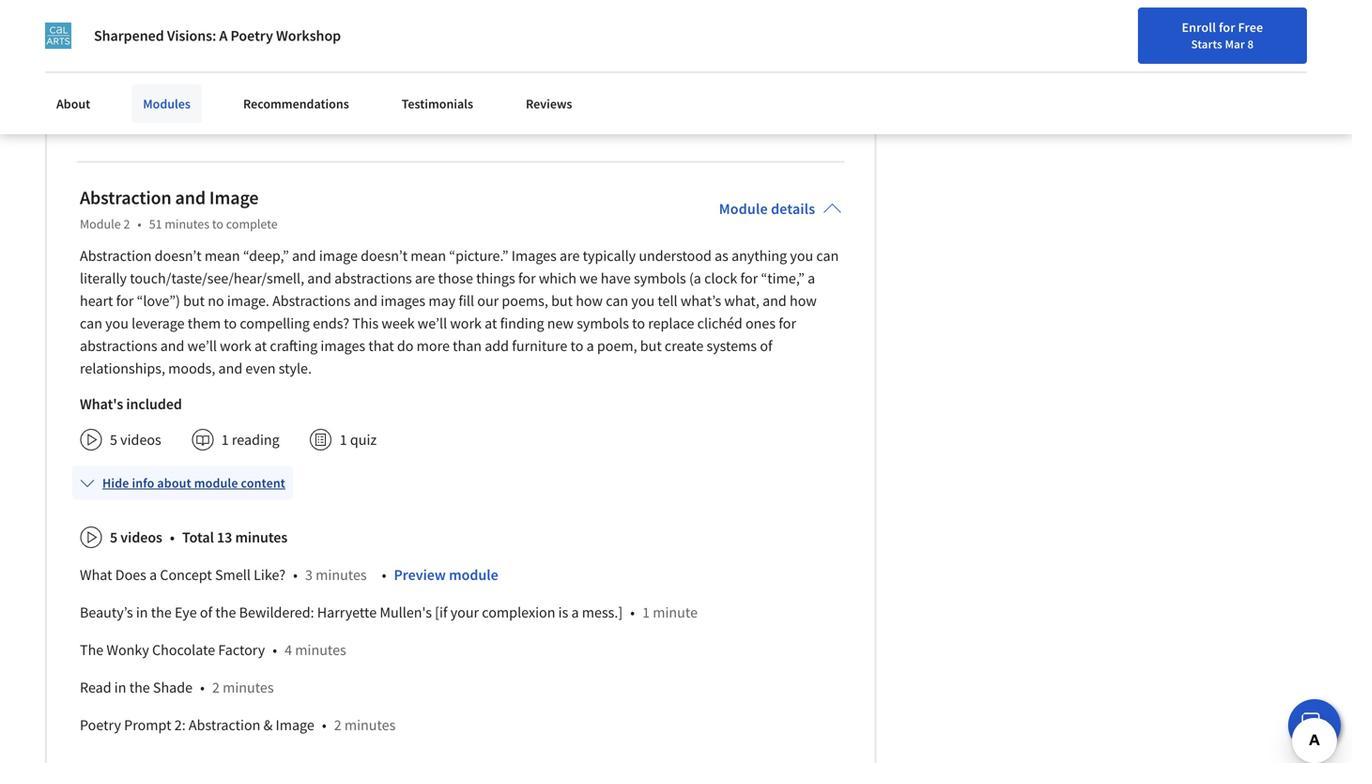 Task type: locate. For each thing, give the bounding box(es) containing it.
module details
[[719, 199, 816, 218]]

1 vertical spatial total
[[182, 528, 214, 547]]

1 vertical spatial 30
[[171, 100, 186, 119]]

and left "even"
[[218, 359, 243, 378]]

are up which
[[560, 246, 580, 265]]

1 horizontal spatial of
[[760, 336, 773, 355]]

videos up 'does'
[[121, 528, 162, 547]]

literally
[[80, 269, 127, 288]]

symbols up the poem,
[[577, 314, 629, 333]]

1 vertical spatial 5 videos
[[110, 528, 162, 547]]

the right on
[[101, 100, 122, 119]]

in for read
[[114, 678, 126, 697]]

bewildered:
[[239, 603, 314, 622]]

1 inside hide info about module content region
[[110, 62, 118, 81]]

1 vertical spatial you
[[631, 291, 655, 310]]

of right eye
[[200, 603, 212, 622]]

image inside abstraction and image module 2 • 51 minutes to complete
[[209, 186, 259, 209]]

and left image
[[292, 246, 316, 265]]

1 horizontal spatial image
[[276, 716, 314, 735]]

to left complete
[[212, 215, 224, 232]]

1 right reading
[[340, 430, 347, 449]]

(a
[[689, 269, 701, 288]]

1 horizontal spatial poetry
[[231, 26, 273, 45]]

2 5 videos from the top
[[110, 528, 162, 547]]

abstraction inside abstraction and image module 2 • 51 minutes to complete
[[80, 186, 172, 209]]

minutes inside abstraction and image module 2 • 51 minutes to complete
[[165, 215, 210, 232]]

images down ends? in the top left of the page
[[321, 336, 365, 355]]

how down we
[[576, 291, 603, 310]]

0 horizontal spatial images
[[321, 336, 365, 355]]

enroll
[[1182, 19, 1216, 36]]

2 horizontal spatial you
[[790, 246, 814, 265]]

0 horizontal spatial of
[[200, 603, 212, 622]]

1 vertical spatial 1 quiz
[[340, 430, 377, 449]]

testimonials link
[[390, 85, 485, 123]]

5 videos up 'does'
[[110, 528, 162, 547]]

0 horizontal spatial 30
[[171, 100, 186, 119]]

1 vertical spatial can
[[606, 291, 628, 310]]

to down new
[[571, 336, 584, 355]]

recommendations link
[[232, 85, 360, 123]]

menu item
[[1016, 19, 1137, 80]]

week
[[382, 314, 415, 333]]

complexion
[[482, 603, 556, 622]]

0 horizontal spatial doesn't
[[155, 246, 202, 265]]

2 videos from the top
[[121, 528, 162, 547]]

abstraction inside abstraction doesn't mean "deep," and image doesn't mean "picture." images are typically understood as anything you can literally touch/taste/see/hear/smell, and abstractions are those things for which we have symbols (a clock for "time," a heart for "love") but no image. abstractions and images may fill our poems, but how can you tell what's what, and how can you leverage them to compelling ends? this week we'll work at finding new symbols to replace clichéd ones for abstractions and we'll work at crafting images that do more than add furniture to a poem, but create systems of relationships, moods, and even style.
[[80, 246, 152, 265]]

0 vertical spatial 30
[[202, 62, 218, 81]]

0 horizontal spatial you
[[105, 314, 129, 333]]

30 down sharpened visions: a poetry workshop
[[202, 62, 218, 81]]

you left tell
[[631, 291, 655, 310]]

total for total 30 minutes
[[168, 62, 199, 81]]

0 vertical spatial videos
[[120, 430, 161, 449]]

hide info about module content
[[102, 475, 286, 491]]

abstractions
[[334, 269, 412, 288], [80, 336, 157, 355]]

0 vertical spatial total
[[168, 62, 199, 81]]

0 vertical spatial module
[[194, 475, 238, 491]]

total inside hide info about module content region
[[168, 62, 199, 81]]

2 mean from the left
[[411, 246, 446, 265]]

mean up those
[[411, 246, 446, 265]]

• up "concept"
[[170, 528, 175, 547]]

• preview module
[[382, 566, 498, 584]]

doesn't right image
[[361, 246, 408, 265]]

and down leverage
[[160, 336, 185, 355]]

0 vertical spatial abstractions
[[334, 269, 412, 288]]

we'll
[[418, 314, 447, 333], [187, 336, 217, 355]]

tell
[[658, 291, 678, 310]]

what's included
[[80, 395, 182, 413]]

than
[[453, 336, 482, 355]]

can down have
[[606, 291, 628, 310]]

1 horizontal spatial are
[[560, 246, 580, 265]]

you up "time,"
[[790, 246, 814, 265]]

2 horizontal spatial 2
[[334, 716, 342, 735]]

1 vertical spatial 5
[[110, 528, 118, 547]]

[if
[[435, 603, 448, 622]]

30 right line
[[171, 100, 186, 119]]

we'll up more
[[418, 314, 447, 333]]

california institute of the arts image
[[45, 23, 71, 49]]

0 vertical spatial 5 videos
[[110, 430, 161, 449]]

a
[[808, 269, 815, 288], [587, 336, 594, 355], [149, 566, 157, 584], [572, 603, 579, 622]]

abstraction for doesn't
[[80, 246, 152, 265]]

0 vertical spatial are
[[560, 246, 580, 265]]

1 horizontal spatial 1 quiz
[[340, 430, 377, 449]]

1 horizontal spatial you
[[631, 291, 655, 310]]

hide
[[102, 475, 129, 491]]

0 vertical spatial images
[[381, 291, 426, 310]]

how down "time,"
[[790, 291, 817, 310]]

1 horizontal spatial mean
[[411, 246, 446, 265]]

1 vertical spatial in
[[114, 678, 126, 697]]

abstraction and image module 2 • 51 minutes to complete
[[80, 186, 278, 232]]

in right beauty's
[[136, 603, 148, 622]]

total left 13
[[182, 528, 214, 547]]

1 vertical spatial videos
[[121, 528, 162, 547]]

abstraction up "literally"
[[80, 246, 152, 265]]

at
[[485, 314, 497, 333], [254, 336, 267, 355]]

0 horizontal spatial mean
[[205, 246, 240, 265]]

• up modules on the top of the page
[[155, 62, 160, 81]]

1 vertical spatial poetry
[[80, 716, 121, 735]]

2 right '&'
[[334, 716, 342, 735]]

those
[[438, 269, 473, 288]]

0 vertical spatial 2
[[123, 215, 130, 232]]

5 videos inside info about module content element
[[110, 528, 162, 547]]

2 down the wonky chocolate factory • 4 minutes
[[212, 678, 220, 697]]

image up complete
[[209, 186, 259, 209]]

1 mean from the left
[[205, 246, 240, 265]]

1 horizontal spatial in
[[136, 603, 148, 622]]

1 horizontal spatial doesn't
[[361, 246, 408, 265]]

the left eye
[[151, 603, 172, 622]]

0 horizontal spatial quiz
[[121, 62, 148, 81]]

30
[[202, 62, 218, 81], [171, 100, 186, 119]]

0 vertical spatial poetry
[[231, 26, 273, 45]]

None search field
[[268, 12, 578, 49]]

the
[[101, 100, 122, 119], [151, 603, 172, 622], [215, 603, 236, 622], [129, 678, 150, 697]]

about
[[157, 475, 191, 491]]

0 vertical spatial of
[[760, 336, 773, 355]]

1 inside info about module content element
[[642, 603, 650, 622]]

you down heart
[[105, 314, 129, 333]]

we'll down them
[[187, 336, 217, 355]]

are up the may
[[415, 269, 435, 288]]

work up "even"
[[220, 336, 251, 355]]

0 vertical spatial 1 quiz
[[110, 62, 148, 81]]

1
[[110, 62, 118, 81], [221, 430, 229, 449], [340, 430, 347, 449], [642, 603, 650, 622]]

minutes
[[221, 62, 273, 81], [189, 100, 240, 119], [165, 215, 210, 232], [235, 528, 288, 547], [316, 566, 367, 584], [295, 641, 346, 660], [223, 678, 274, 697], [345, 716, 396, 735]]

at down our on the top left
[[485, 314, 497, 333]]

the inside hide info about module content region
[[101, 100, 122, 119]]

a right "time,"
[[808, 269, 815, 288]]

image right '&'
[[276, 716, 314, 735]]

module up your
[[449, 566, 498, 584]]

ends?
[[313, 314, 349, 333]]

symbols up tell
[[634, 269, 686, 288]]

• left 3
[[293, 566, 298, 584]]

read in the shade • 2 minutes
[[80, 678, 274, 697]]

1 vertical spatial of
[[200, 603, 212, 622]]

have
[[601, 269, 631, 288]]

can right the anything
[[817, 246, 839, 265]]

• left 51
[[138, 215, 142, 232]]

harryette
[[317, 603, 377, 622]]

module right 'about'
[[194, 475, 238, 491]]

module up "literally"
[[80, 215, 121, 232]]

smell
[[215, 566, 251, 584]]

total inside info about module content element
[[182, 528, 214, 547]]

do
[[397, 336, 414, 355]]

chat with us image
[[1300, 711, 1330, 741]]

work down fill
[[450, 314, 482, 333]]

for
[[1219, 19, 1236, 36], [518, 269, 536, 288], [741, 269, 758, 288], [116, 291, 134, 310], [779, 314, 796, 333]]

work
[[450, 314, 482, 333], [220, 336, 251, 355]]

this
[[352, 314, 379, 333]]

0 horizontal spatial poetry
[[80, 716, 121, 735]]

coursera image
[[23, 15, 142, 45]]

are
[[560, 246, 580, 265], [415, 269, 435, 288]]

1 reading
[[221, 430, 280, 449]]

4
[[285, 641, 292, 660]]

abstraction left '&'
[[189, 716, 261, 735]]

images up week
[[381, 291, 426, 310]]

5 videos
[[110, 430, 161, 449], [110, 528, 162, 547]]

symbols
[[634, 269, 686, 288], [577, 314, 629, 333]]

1 horizontal spatial 2
[[212, 678, 220, 697]]

in for beauty's
[[136, 603, 148, 622]]

image inside info about module content element
[[276, 716, 314, 735]]

but up new
[[551, 291, 573, 310]]

0 vertical spatial work
[[450, 314, 482, 333]]

0 horizontal spatial 1 quiz
[[110, 62, 148, 81]]

what's
[[80, 395, 123, 413]]

1 down sharpened
[[110, 62, 118, 81]]

0 vertical spatial you
[[790, 246, 814, 265]]

no
[[208, 291, 224, 310]]

2:
[[174, 716, 186, 735]]

mean up touch/taste/see/hear/smell,
[[205, 246, 240, 265]]

beauty's
[[80, 603, 133, 622]]

1 left minute
[[642, 603, 650, 622]]

how
[[576, 291, 603, 310], [790, 291, 817, 310]]

1 vertical spatial abstraction
[[80, 246, 152, 265]]

1 horizontal spatial work
[[450, 314, 482, 333]]

0 vertical spatial quiz
[[121, 62, 148, 81]]

poetry right the a
[[231, 26, 273, 45]]

2 5 from the top
[[110, 528, 118, 547]]

2 horizontal spatial can
[[817, 246, 839, 265]]

0 vertical spatial in
[[136, 603, 148, 622]]

module inside abstraction and image module 2 • 51 minutes to complete
[[80, 215, 121, 232]]

1 horizontal spatial symbols
[[634, 269, 686, 288]]

clock
[[704, 269, 738, 288]]

doesn't down 51
[[155, 246, 202, 265]]

0 horizontal spatial image
[[209, 186, 259, 209]]

to right them
[[224, 314, 237, 333]]

prompt
[[124, 716, 171, 735]]

at up "even"
[[254, 336, 267, 355]]

total for total 13 minutes
[[182, 528, 214, 547]]

1 horizontal spatial can
[[606, 291, 628, 310]]

and up touch/taste/see/hear/smell,
[[175, 186, 206, 209]]

of down ones at the top
[[760, 336, 773, 355]]

1 vertical spatial image
[[276, 716, 314, 735]]

and
[[175, 186, 206, 209], [292, 246, 316, 265], [307, 269, 331, 288], [354, 291, 378, 310], [763, 291, 787, 310], [160, 336, 185, 355], [218, 359, 243, 378]]

1 vertical spatial at
[[254, 336, 267, 355]]

reading
[[232, 430, 280, 449]]

hide info about module content button
[[72, 466, 293, 500]]

abstractions up relationships,
[[80, 336, 157, 355]]

abstractions down image
[[334, 269, 412, 288]]

0 horizontal spatial work
[[220, 336, 251, 355]]

0 vertical spatial 5
[[110, 430, 117, 449]]

content
[[241, 475, 286, 491]]

recommendations
[[243, 95, 349, 112]]

2 how from the left
[[790, 291, 817, 310]]

"love")
[[137, 291, 180, 310]]

even
[[246, 359, 276, 378]]

in right read
[[114, 678, 126, 697]]

13
[[217, 528, 232, 547]]

on the line • 30 minutes
[[80, 100, 240, 119]]

5 videos down what's included
[[110, 430, 161, 449]]

1 vertical spatial quiz
[[350, 430, 377, 449]]

we
[[580, 269, 598, 288]]

1 horizontal spatial how
[[790, 291, 817, 310]]

the left the shade
[[129, 678, 150, 697]]

1 videos from the top
[[120, 430, 161, 449]]

poetry down read
[[80, 716, 121, 735]]

quiz
[[121, 62, 148, 81], [350, 430, 377, 449]]

but
[[183, 291, 205, 310], [551, 291, 573, 310], [640, 336, 662, 355]]

videos down what's included
[[120, 430, 161, 449]]

starts
[[1192, 37, 1223, 52]]

"picture."
[[449, 246, 509, 265]]

1 vertical spatial work
[[220, 336, 251, 355]]

2 vertical spatial you
[[105, 314, 129, 333]]

total up modules link
[[168, 62, 199, 81]]

• right mess.]
[[630, 603, 635, 622]]

2 vertical spatial abstraction
[[189, 716, 261, 735]]

doesn't
[[155, 246, 202, 265], [361, 246, 408, 265]]

0 horizontal spatial module
[[194, 475, 238, 491]]

1 quiz
[[110, 62, 148, 81], [340, 430, 377, 449]]

0 horizontal spatial module
[[80, 215, 121, 232]]

1 horizontal spatial at
[[485, 314, 497, 333]]

you
[[790, 246, 814, 265], [631, 291, 655, 310], [105, 314, 129, 333]]

5 down what's
[[110, 430, 117, 449]]

hide info about module content region
[[80, 0, 842, 135]]

0 horizontal spatial how
[[576, 291, 603, 310]]

0 vertical spatial image
[[209, 186, 259, 209]]

0 horizontal spatial in
[[114, 678, 126, 697]]

and up abstractions
[[307, 269, 331, 288]]

1 horizontal spatial module
[[449, 566, 498, 584]]

1 left reading
[[221, 430, 229, 449]]

0 horizontal spatial can
[[80, 314, 102, 333]]

which
[[539, 269, 577, 288]]

1 horizontal spatial images
[[381, 291, 426, 310]]

2 left 51
[[123, 215, 130, 232]]

0 vertical spatial we'll
[[418, 314, 447, 333]]

videos
[[120, 430, 161, 449], [121, 528, 162, 547]]

0 horizontal spatial symbols
[[577, 314, 629, 333]]

of inside info about module content element
[[200, 603, 212, 622]]

5 up 'does'
[[110, 528, 118, 547]]

but down replace
[[640, 336, 662, 355]]

0 vertical spatial abstraction
[[80, 186, 172, 209]]

0 vertical spatial at
[[485, 314, 497, 333]]

0 vertical spatial symbols
[[634, 269, 686, 288]]

abstraction up 51
[[80, 186, 172, 209]]

finding
[[500, 314, 544, 333]]

typically
[[583, 246, 636, 265]]

1 5 from the top
[[110, 430, 117, 449]]

0 horizontal spatial abstractions
[[80, 336, 157, 355]]

2 horizontal spatial but
[[640, 336, 662, 355]]

for up mar
[[1219, 19, 1236, 36]]

2 vertical spatial 2
[[334, 716, 342, 735]]

2 doesn't from the left
[[361, 246, 408, 265]]

1 vertical spatial we'll
[[187, 336, 217, 355]]

0 horizontal spatial 2
[[123, 215, 130, 232]]

but left no
[[183, 291, 205, 310]]

2
[[123, 215, 130, 232], [212, 678, 220, 697], [334, 716, 342, 735]]

0 horizontal spatial are
[[415, 269, 435, 288]]

module up the anything
[[719, 199, 768, 218]]

and up this
[[354, 291, 378, 310]]

can down heart
[[80, 314, 102, 333]]



Task type: describe. For each thing, give the bounding box(es) containing it.
read
[[80, 678, 111, 697]]

images
[[512, 246, 557, 265]]

1 horizontal spatial 30
[[202, 62, 218, 81]]

5 inside info about module content element
[[110, 528, 118, 547]]

1 horizontal spatial but
[[551, 291, 573, 310]]

create
[[665, 336, 704, 355]]

details
[[771, 199, 816, 218]]

1 horizontal spatial we'll
[[418, 314, 447, 333]]

image
[[319, 246, 358, 265]]

0 vertical spatial can
[[817, 246, 839, 265]]

chocolate
[[152, 641, 215, 660]]

1 how from the left
[[576, 291, 603, 310]]

testimonials
[[402, 95, 473, 112]]

poetry inside info about module content element
[[80, 716, 121, 735]]

style.
[[279, 359, 312, 378]]

like?
[[254, 566, 286, 584]]

preview
[[394, 566, 446, 584]]

concept
[[160, 566, 212, 584]]

complete
[[226, 215, 278, 232]]

reviews link
[[515, 85, 584, 123]]

may
[[429, 291, 456, 310]]

1 doesn't from the left
[[155, 246, 202, 265]]

3
[[305, 566, 313, 584]]

module inside dropdown button
[[194, 475, 238, 491]]

and inside abstraction and image module 2 • 51 minutes to complete
[[175, 186, 206, 209]]

for right ones at the top
[[779, 314, 796, 333]]

1 horizontal spatial abstractions
[[334, 269, 412, 288]]

sharpened
[[94, 26, 164, 45]]

1 vertical spatial module
[[449, 566, 498, 584]]

minute
[[653, 603, 698, 622]]

for right heart
[[116, 291, 134, 310]]

1 horizontal spatial quiz
[[350, 430, 377, 449]]

2 inside abstraction and image module 2 • 51 minutes to complete
[[123, 215, 130, 232]]

for up poems,
[[518, 269, 536, 288]]

abstraction for and
[[80, 186, 172, 209]]

sharpened visions: a poetry workshop
[[94, 26, 341, 45]]

1 vertical spatial 2
[[212, 678, 220, 697]]

factory
[[218, 641, 265, 660]]

moods,
[[168, 359, 215, 378]]

quiz inside hide info about module content region
[[121, 62, 148, 81]]

mar
[[1225, 37, 1245, 52]]

compelling
[[240, 314, 310, 333]]

0 horizontal spatial we'll
[[187, 336, 217, 355]]

does
[[115, 566, 146, 584]]

mess.]
[[582, 603, 623, 622]]

touch/taste/see/hear/smell,
[[130, 269, 304, 288]]

crafting
[[270, 336, 318, 355]]

a right is
[[572, 603, 579, 622]]

image.
[[227, 291, 269, 310]]

abstraction inside info about module content element
[[189, 716, 261, 735]]

replace
[[648, 314, 695, 333]]

• right '&'
[[322, 716, 327, 735]]

our
[[477, 291, 499, 310]]

• total 13 minutes
[[170, 528, 288, 547]]

visions:
[[167, 26, 216, 45]]

furniture
[[512, 336, 568, 355]]

add
[[485, 336, 509, 355]]

about link
[[45, 85, 102, 123]]

enroll for free starts mar 8
[[1182, 19, 1264, 52]]

• right line
[[159, 100, 164, 119]]

0 horizontal spatial but
[[183, 291, 205, 310]]

for up what,
[[741, 269, 758, 288]]

a right 'does'
[[149, 566, 157, 584]]

"time,"
[[761, 269, 805, 288]]

line
[[125, 100, 151, 119]]

about
[[56, 95, 90, 112]]

anything
[[732, 246, 787, 265]]

leverage
[[132, 314, 185, 333]]

poem,
[[597, 336, 637, 355]]

info
[[132, 475, 154, 491]]

is
[[559, 603, 569, 622]]

what,
[[724, 291, 760, 310]]

info about module content element
[[72, 459, 842, 764]]

1 vertical spatial symbols
[[577, 314, 629, 333]]

heart
[[80, 291, 113, 310]]

as
[[715, 246, 729, 265]]

2 vertical spatial can
[[80, 314, 102, 333]]

• left 'preview'
[[382, 566, 386, 584]]

• left 4
[[273, 641, 277, 660]]

1 vertical spatial abstractions
[[80, 336, 157, 355]]

• total 30 minutes
[[155, 62, 273, 81]]

"deep,"
[[243, 246, 289, 265]]

abstraction doesn't mean "deep," and image doesn't mean "picture." images are typically understood as anything you can literally touch/taste/see/hear/smell, and abstractions are those things for which we have symbols (a clock for "time," a heart for "love") but no image. abstractions and images may fill our poems, but how can you tell what's what, and how can you leverage them to compelling ends? this week we'll work at finding new symbols to replace clichéd ones for abstractions and we'll work at crafting images that do more than add furniture to a poem, but create systems of relationships, moods, and even style.
[[80, 246, 839, 378]]

beauty's in the eye of the bewildered: harryette mullen's [if your complexion is a mess.] • 1 minute
[[80, 603, 698, 622]]

of inside abstraction doesn't mean "deep," and image doesn't mean "picture." images are typically understood as anything you can literally touch/taste/see/hear/smell, and abstractions are those things for which we have symbols (a clock for "time," a heart for "love") but no image. abstractions and images may fill our poems, but how can you tell what's what, and how can you leverage them to compelling ends? this week we'll work at finding new symbols to replace clichéd ones for abstractions and we'll work at crafting images that do more than add furniture to a poem, but create systems of relationships, moods, and even style.
[[760, 336, 773, 355]]

them
[[188, 314, 221, 333]]

1 vertical spatial are
[[415, 269, 435, 288]]

0 horizontal spatial at
[[254, 336, 267, 355]]

wonky
[[107, 641, 149, 660]]

your
[[451, 603, 479, 622]]

a left the poem,
[[587, 336, 594, 355]]

the down what does a concept smell like? • 3 minutes
[[215, 603, 236, 622]]

• right the shade
[[200, 678, 205, 697]]

to inside abstraction and image module 2 • 51 minutes to complete
[[212, 215, 224, 232]]

51
[[149, 215, 162, 232]]

free
[[1239, 19, 1264, 36]]

relationships,
[[80, 359, 165, 378]]

to up the poem,
[[632, 314, 645, 333]]

on
[[80, 100, 98, 119]]

mullen's
[[380, 603, 432, 622]]

workshop
[[276, 26, 341, 45]]

&
[[264, 716, 273, 735]]

poems,
[[502, 291, 548, 310]]

1 quiz inside hide info about module content region
[[110, 62, 148, 81]]

fill
[[459, 291, 474, 310]]

understood
[[639, 246, 712, 265]]

modules link
[[132, 85, 202, 123]]

things
[[476, 269, 515, 288]]

• inside abstraction and image module 2 • 51 minutes to complete
[[138, 215, 142, 232]]

1 vertical spatial images
[[321, 336, 365, 355]]

systems
[[707, 336, 757, 355]]

new
[[547, 314, 574, 333]]

for inside enroll for free starts mar 8
[[1219, 19, 1236, 36]]

1 horizontal spatial module
[[719, 199, 768, 218]]

1 5 videos from the top
[[110, 430, 161, 449]]

and down "time,"
[[763, 291, 787, 310]]

more
[[417, 336, 450, 355]]

the wonky chocolate factory • 4 minutes
[[80, 641, 346, 660]]

ones
[[746, 314, 776, 333]]

what does a concept smell like? • 3 minutes
[[80, 566, 367, 584]]

videos inside info about module content element
[[121, 528, 162, 547]]

abstractions
[[272, 291, 351, 310]]



Task type: vqa. For each thing, say whether or not it's contained in the screenshot.
"7"
no



